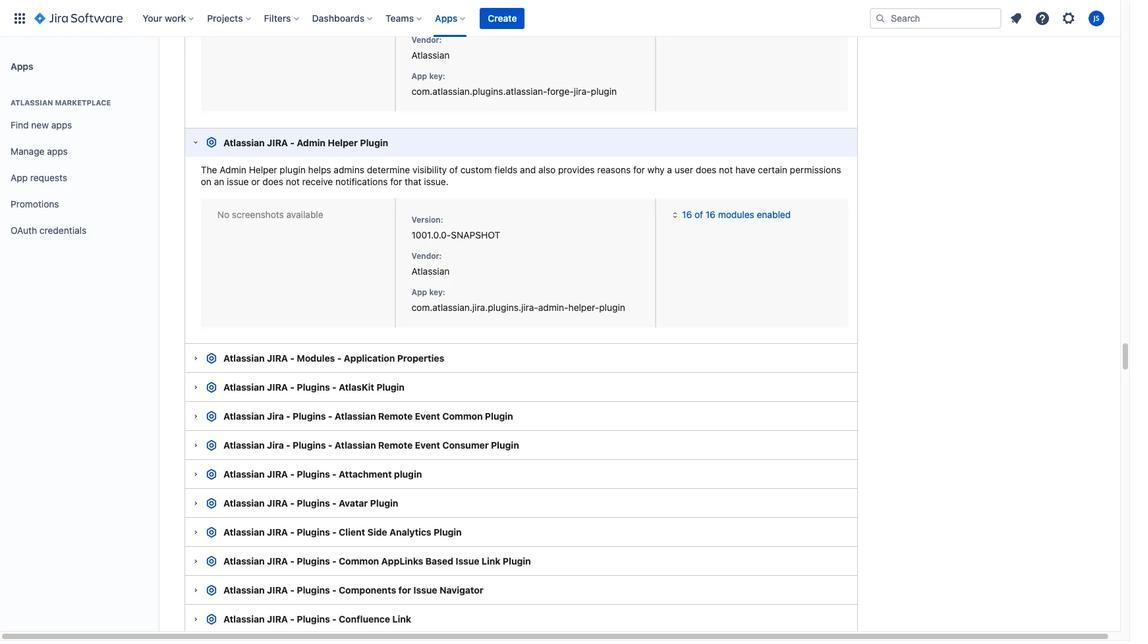 Task type: vqa. For each thing, say whether or not it's contained in the screenshot.
remote
yes



Task type: describe. For each thing, give the bounding box(es) containing it.
0 horizontal spatial not
[[286, 176, 300, 187]]

helps
[[308, 164, 331, 175]]

teams button
[[382, 8, 427, 29]]

apps inside manage apps link
[[47, 145, 68, 157]]

atlassian jira - plugins - confluence link
[[224, 614, 411, 625]]

find new apps link
[[5, 112, 153, 138]]

apps button
[[431, 8, 471, 29]]

jira for atlassian jira - plugins - common applinks based issue link plugin
[[267, 556, 288, 567]]

plugins for atlassian jira - plugins - components for issue navigator
[[297, 585, 330, 596]]

settings image
[[1062, 10, 1078, 26]]

atlassian jira - modules - application properties
[[224, 353, 445, 364]]

app for app key: com.atlassian.plugins.atlassian-forge-jira-plugin
[[412, 71, 427, 81]]

why
[[648, 164, 665, 175]]

1001.0.0- inside the version: 1001.0.0-snapshot
[[412, 229, 451, 241]]

teams
[[386, 12, 414, 23]]

manage apps
[[11, 145, 68, 157]]

or
[[251, 176, 260, 187]]

atlassian for atlassian jira - plugins - attachment plugin
[[224, 469, 265, 480]]

appswitcher icon image
[[12, 10, 28, 26]]

16 of 16 modules enabled link
[[671, 209, 791, 220]]

on
[[201, 176, 212, 187]]

plugins for atlassian jira - plugins - attachment plugin
[[297, 469, 330, 480]]

2 16 from the left
[[706, 209, 716, 220]]

1 snapshot from the top
[[451, 13, 501, 25]]

of inside the admin helper plugin helps admins determine visibility of custom fields and also provides reasons for why a user does not have certain permissions on an issue or does not receive notifications for that issue.
[[450, 164, 458, 175]]

app key: com.atlassian.plugins.atlassian-forge-jira-plugin
[[412, 71, 617, 97]]

1 vertical spatial does
[[263, 176, 284, 187]]

have
[[736, 164, 756, 175]]

jira for atlassian jira - plugins - confluence link
[[267, 614, 288, 625]]

atlassian link for com.atlassian.jira.plugins.jira-
[[412, 266, 450, 277]]

snapshot inside the version: 1001.0.0-snapshot
[[451, 229, 501, 241]]

plugins for atlassian jira - plugins - confluence link
[[297, 614, 330, 625]]

0 vertical spatial for
[[634, 164, 645, 175]]

atlassian for atlassian jira - plugins - atlaskit plugin
[[224, 382, 265, 393]]

requests
[[30, 172, 67, 183]]

navigator
[[440, 585, 484, 596]]

work
[[165, 12, 186, 23]]

apps inside find new apps link
[[51, 119, 72, 130]]

client
[[339, 527, 365, 538]]

marketplace
[[55, 98, 111, 107]]

app requests link
[[5, 165, 153, 191]]

notifications image
[[1009, 10, 1025, 26]]

modules
[[297, 353, 335, 364]]

remote for consumer
[[378, 440, 413, 451]]

filters button
[[260, 8, 304, 29]]

atlassian jira - plugins - common applinks based issue link plugin
[[224, 556, 531, 567]]

oauth credentials link
[[5, 218, 153, 244]]

user
[[675, 164, 694, 175]]

jira for atlassian jira - plugins - components for issue navigator
[[267, 585, 288, 596]]

admin-
[[539, 302, 569, 313]]

1 vertical spatial for
[[391, 176, 402, 187]]

dashboards
[[312, 12, 365, 23]]

1 horizontal spatial does
[[696, 164, 717, 175]]

no screenshots available
[[217, 209, 324, 220]]

receive
[[302, 176, 333, 187]]

vendor: atlassian for com.atlassian.plugins.atlassian-
[[412, 35, 450, 61]]

plugins for atlassian jira - plugins - atlassian remote event consumer plugin
[[293, 440, 326, 451]]

key: for com.atlassian.plugins.atlassian-forge-jira-plugin
[[430, 71, 446, 81]]

atlassian marketplace group
[[5, 84, 153, 248]]

forge-
[[548, 86, 574, 97]]

your
[[143, 12, 162, 23]]

atlassian jira - plugins - attachment plugin
[[224, 469, 422, 480]]

available
[[287, 209, 324, 220]]

credentials
[[40, 225, 86, 236]]

manage
[[11, 145, 45, 157]]

based
[[426, 556, 454, 567]]

jira for atlassian jira - plugins - client side analytics plugin
[[267, 527, 288, 538]]

app for app requests
[[11, 172, 28, 183]]

create
[[488, 12, 517, 23]]

projects button
[[203, 8, 256, 29]]

side
[[368, 527, 387, 538]]

jira for atlassian jira - admin helper plugin
[[267, 137, 288, 148]]

atlassian jira - plugins - atlassian remote event consumer plugin
[[224, 440, 519, 451]]

com.atlassian.jira.plugins.jira-
[[412, 302, 539, 313]]

that
[[405, 176, 422, 187]]

atlassian for atlassian jira - plugins - components for issue navigator
[[224, 585, 265, 596]]

confluence
[[339, 614, 390, 625]]

atlassian jira - plugins - components for issue navigator
[[224, 585, 484, 596]]

reasons
[[598, 164, 631, 175]]

certain
[[758, 164, 788, 175]]

components
[[339, 585, 396, 596]]

plugins for atlassian jira - plugins - client side analytics plugin
[[297, 527, 330, 538]]

atlassian for atlassian jira - plugins - common applinks based issue link plugin
[[224, 556, 265, 567]]

find
[[11, 119, 29, 130]]

0 vertical spatial issue
[[456, 556, 480, 567]]

an
[[214, 176, 224, 187]]

helper-
[[569, 302, 600, 313]]

plugins for atlassian jira - plugins - atlassian remote event common plugin
[[293, 411, 326, 422]]

plugins for atlassian jira - plugins - atlaskit plugin
[[297, 382, 330, 393]]

0 vertical spatial not
[[720, 164, 733, 175]]

app for app key: com.atlassian.jira.plugins.jira-admin-helper-plugin
[[412, 287, 427, 297]]

fields
[[495, 164, 518, 175]]

atlassian jira - plugins - atlassian remote event common plugin
[[224, 411, 514, 422]]

vendor: for com.atlassian.plugins.atlassian-
[[412, 35, 442, 45]]

plugin inside app key: com.atlassian.plugins.atlassian-forge-jira-plugin
[[591, 86, 617, 97]]

your work
[[143, 12, 186, 23]]

projects
[[207, 12, 243, 23]]

enabled
[[757, 209, 791, 220]]

a
[[668, 164, 673, 175]]

your work button
[[139, 8, 199, 29]]

app key: com.atlassian.jira.plugins.jira-admin-helper-plugin
[[412, 287, 626, 313]]

jira for atlassian jira - plugins - attachment plugin
[[267, 469, 288, 480]]

0 horizontal spatial common
[[339, 556, 379, 567]]

create button
[[480, 8, 525, 29]]

atlassian jira - plugins - avatar plugin
[[224, 498, 399, 509]]

screenshots
[[232, 209, 284, 220]]

plugins for atlassian jira - plugins - common applinks based issue link plugin
[[297, 556, 330, 567]]

also
[[539, 164, 556, 175]]

plugin right attachment
[[394, 469, 422, 480]]

atlassian jira - plugins - atlaskit plugin
[[224, 382, 405, 393]]

issue.
[[424, 176, 449, 187]]

com.atlassian.plugins.atlassian-
[[412, 86, 548, 97]]

dashboards button
[[308, 8, 378, 29]]

1 1001.0.0- from the top
[[412, 13, 451, 25]]

event for consumer
[[415, 440, 440, 451]]



Task type: locate. For each thing, give the bounding box(es) containing it.
1 vertical spatial snapshot
[[451, 229, 501, 241]]

2 snapshot from the top
[[451, 229, 501, 241]]

1 horizontal spatial issue
[[456, 556, 480, 567]]

atlassian jira - plugins - client side analytics plugin
[[224, 527, 462, 538]]

no
[[217, 209, 230, 220]]

0 vertical spatial app
[[412, 71, 427, 81]]

-
[[290, 137, 295, 148], [290, 353, 295, 364], [337, 353, 342, 364], [290, 382, 295, 393], [332, 382, 337, 393], [286, 411, 291, 422], [328, 411, 333, 422], [286, 440, 291, 451], [328, 440, 333, 451], [290, 469, 295, 480], [332, 469, 337, 480], [290, 498, 295, 509], [332, 498, 337, 509], [290, 527, 295, 538], [332, 527, 337, 538], [290, 556, 295, 567], [332, 556, 337, 567], [290, 585, 295, 596], [332, 585, 337, 596], [290, 614, 295, 625], [332, 614, 337, 625]]

determine
[[367, 164, 410, 175]]

0 vertical spatial admin
[[297, 137, 326, 148]]

plugins up atlassian jira - plugins - avatar plugin
[[297, 469, 330, 480]]

1 jira from the top
[[267, 137, 288, 148]]

app down manage
[[11, 172, 28, 183]]

1 jira from the top
[[267, 411, 284, 422]]

version: 1001.0.0-snapshot
[[412, 215, 501, 241]]

plugins down atlassian jira - plugins - components for issue navigator
[[297, 614, 330, 625]]

1 vertical spatial link
[[393, 614, 411, 625]]

2 vertical spatial for
[[399, 585, 412, 596]]

does right "or"
[[263, 176, 284, 187]]

1001.0.0-snapshot
[[412, 13, 501, 25]]

jira for atlassian jira - plugins - avatar plugin
[[267, 498, 288, 509]]

modules
[[719, 209, 755, 220]]

application
[[344, 353, 395, 364]]

app down teams popup button
[[412, 71, 427, 81]]

plugin inside the admin helper plugin helps admins determine visibility of custom fields and also provides reasons for why a user does not have certain permissions on an issue or does not receive notifications for that issue.
[[280, 164, 306, 175]]

0 vertical spatial snapshot
[[451, 13, 501, 25]]

issue right based
[[456, 556, 480, 567]]

vendor: atlassian down the version: 1001.0.0-snapshot
[[412, 251, 450, 277]]

3 jira from the top
[[267, 382, 288, 393]]

avatar
[[339, 498, 368, 509]]

remote down atlassian jira - plugins - atlassian remote event common plugin
[[378, 440, 413, 451]]

plugin right admin-
[[600, 302, 626, 313]]

1 horizontal spatial common
[[443, 411, 483, 422]]

atlaskit
[[339, 382, 374, 393]]

find new apps
[[11, 119, 72, 130]]

0 vertical spatial 1001.0.0-
[[412, 13, 451, 25]]

0 vertical spatial link
[[482, 556, 501, 567]]

plugins for atlassian jira - plugins - avatar plugin
[[297, 498, 330, 509]]

promotions link
[[5, 191, 153, 218]]

0 horizontal spatial apps
[[11, 60, 33, 72]]

1 vertical spatial issue
[[414, 585, 438, 596]]

app inside app requests link
[[11, 172, 28, 183]]

jira up atlassian jira - plugins - attachment plugin
[[267, 440, 284, 451]]

1 vertical spatial of
[[695, 209, 704, 220]]

sidebar navigation image
[[144, 53, 173, 79]]

0 vertical spatial helper
[[328, 137, 358, 148]]

1 horizontal spatial link
[[482, 556, 501, 567]]

1 vertical spatial common
[[339, 556, 379, 567]]

1 vertical spatial admin
[[220, 164, 247, 175]]

2 jira from the top
[[267, 353, 288, 364]]

plugin inside app key: com.atlassian.jira.plugins.jira-admin-helper-plugin
[[600, 302, 626, 313]]

vendor: atlassian for com.atlassian.jira.plugins.jira-
[[412, 251, 450, 277]]

vendor: down teams popup button
[[412, 35, 442, 45]]

plugins up atlassian jira - plugins - attachment plugin
[[293, 440, 326, 451]]

of
[[450, 164, 458, 175], [695, 209, 704, 220]]

key:
[[430, 71, 446, 81], [430, 287, 446, 297]]

plugins down modules
[[297, 382, 330, 393]]

atlassian for atlassian marketplace
[[11, 98, 53, 107]]

event
[[415, 411, 440, 422], [415, 440, 440, 451]]

1 vertical spatial app
[[11, 172, 28, 183]]

jira down atlassian jira - plugins - atlaskit plugin
[[267, 411, 284, 422]]

for down "determine"
[[391, 176, 402, 187]]

16 of 16 modules enabled
[[683, 209, 791, 220]]

help image
[[1035, 10, 1051, 26]]

admin
[[297, 137, 326, 148], [220, 164, 247, 175]]

permissions
[[790, 164, 842, 175]]

atlassian for atlassian jira - plugins - avatar plugin
[[224, 498, 265, 509]]

0 vertical spatial jira
[[267, 411, 284, 422]]

consumer
[[443, 440, 489, 451]]

jira for atlassian jira - plugins - atlassian remote event consumer plugin
[[267, 440, 284, 451]]

1 vendor: from the top
[[412, 35, 442, 45]]

1 horizontal spatial 16
[[706, 209, 716, 220]]

0 horizontal spatial link
[[393, 614, 411, 625]]

0 vertical spatial apps
[[435, 12, 458, 23]]

1 horizontal spatial of
[[695, 209, 704, 220]]

1 atlassian link from the top
[[412, 50, 450, 61]]

provides
[[559, 164, 595, 175]]

issue down based
[[414, 585, 438, 596]]

atlassian for atlassian jira - plugins - confluence link
[[224, 614, 265, 625]]

admin up helps
[[297, 137, 326, 148]]

primary element
[[8, 0, 870, 37]]

jira for atlassian jira - modules - application properties
[[267, 353, 288, 364]]

of left 'modules'
[[695, 209, 704, 220]]

jira software image
[[34, 10, 123, 26], [34, 10, 123, 26]]

app
[[412, 71, 427, 81], [11, 172, 28, 183], [412, 287, 427, 297]]

1 vertical spatial 1001.0.0-
[[412, 229, 451, 241]]

plugins down atlassian jira - plugins - avatar plugin
[[297, 527, 330, 538]]

filters
[[264, 12, 291, 23]]

banner
[[0, 0, 1121, 37]]

0 horizontal spatial does
[[263, 176, 284, 187]]

1 vertical spatial helper
[[249, 164, 277, 175]]

key: inside app key: com.atlassian.jira.plugins.jira-admin-helper-plugin
[[430, 287, 446, 297]]

1 horizontal spatial not
[[720, 164, 733, 175]]

plugin right forge-
[[591, 86, 617, 97]]

1 horizontal spatial helper
[[328, 137, 358, 148]]

1 vertical spatial not
[[286, 176, 300, 187]]

of left custom
[[450, 164, 458, 175]]

admin up issue
[[220, 164, 247, 175]]

helper up "or"
[[249, 164, 277, 175]]

jira for atlassian jira - plugins - atlassian remote event common plugin
[[267, 411, 284, 422]]

9 jira from the top
[[267, 614, 288, 625]]

common up consumer
[[443, 411, 483, 422]]

not
[[720, 164, 733, 175], [286, 176, 300, 187]]

1 vertical spatial atlassian link
[[412, 266, 450, 277]]

2 jira from the top
[[267, 440, 284, 451]]

apps
[[435, 12, 458, 23], [11, 60, 33, 72]]

1 vertical spatial jira
[[267, 440, 284, 451]]

vendor: atlassian
[[412, 35, 450, 61], [412, 251, 450, 277]]

1 remote from the top
[[378, 411, 413, 422]]

0 horizontal spatial helper
[[249, 164, 277, 175]]

for left why
[[634, 164, 645, 175]]

atlassian link down the version: 1001.0.0-snapshot
[[412, 266, 450, 277]]

admins
[[334, 164, 365, 175]]

key: for com.atlassian.jira.plugins.jira-admin-helper-plugin
[[430, 287, 446, 297]]

jira-
[[574, 86, 591, 97]]

helper inside the admin helper plugin helps admins determine visibility of custom fields and also provides reasons for why a user does not have certain permissions on an issue or does not receive notifications for that issue.
[[249, 164, 277, 175]]

helper
[[328, 137, 358, 148], [249, 164, 277, 175]]

plugins down atlassian jira - plugins - atlaskit plugin
[[293, 411, 326, 422]]

jira for atlassian jira - plugins - atlaskit plugin
[[267, 382, 288, 393]]

atlassian link for com.atlassian.plugins.atlassian-
[[412, 50, 450, 61]]

atlassian for atlassian jira - admin helper plugin
[[224, 137, 265, 148]]

oauth
[[11, 225, 37, 236]]

the admin helper plugin helps admins determine visibility of custom fields and also provides reasons for why a user does not have certain permissions on an issue or does not receive notifications for that issue.
[[201, 164, 842, 187]]

app requests
[[11, 172, 67, 183]]

plugin left helps
[[280, 164, 306, 175]]

common
[[443, 411, 483, 422], [339, 556, 379, 567]]

16
[[683, 209, 693, 220], [706, 209, 716, 220]]

1001.0.0-
[[412, 13, 451, 25], [412, 229, 451, 241]]

apps inside popup button
[[435, 12, 458, 23]]

0 vertical spatial atlassian link
[[412, 50, 450, 61]]

0 horizontal spatial 16
[[683, 209, 693, 220]]

5 jira from the top
[[267, 498, 288, 509]]

2 vertical spatial app
[[412, 287, 427, 297]]

1 vertical spatial key:
[[430, 287, 446, 297]]

plugin
[[360, 137, 388, 148], [377, 382, 405, 393], [485, 411, 514, 422], [491, 440, 519, 451], [370, 498, 399, 509], [434, 527, 462, 538], [503, 556, 531, 567]]

does right user
[[696, 164, 717, 175]]

not left receive
[[286, 176, 300, 187]]

atlassian inside atlassian marketplace group
[[11, 98, 53, 107]]

atlassian jira - admin helper plugin
[[224, 137, 388, 148]]

app up com.atlassian.jira.plugins.jira-
[[412, 287, 427, 297]]

16 down user
[[683, 209, 693, 220]]

event for common
[[415, 411, 440, 422]]

apps down appswitcher icon
[[11, 60, 33, 72]]

oauth credentials
[[11, 225, 86, 236]]

link
[[482, 556, 501, 567], [393, 614, 411, 625]]

0 vertical spatial does
[[696, 164, 717, 175]]

2 remote from the top
[[378, 440, 413, 451]]

8 jira from the top
[[267, 585, 288, 596]]

and
[[520, 164, 536, 175]]

app inside app key: com.atlassian.jira.plugins.jira-admin-helper-plugin
[[412, 287, 427, 297]]

atlassian for atlassian jira - plugins - atlassian remote event consumer plugin
[[224, 440, 265, 451]]

2 vendor: from the top
[[412, 251, 442, 261]]

1 16 from the left
[[683, 209, 693, 220]]

visibility
[[413, 164, 447, 175]]

0 vertical spatial remote
[[378, 411, 413, 422]]

1 event from the top
[[415, 411, 440, 422]]

your profile and settings image
[[1089, 10, 1105, 26]]

admin inside the admin helper plugin helps admins determine visibility of custom fields and also provides reasons for why a user does not have certain permissions on an issue or does not receive notifications for that issue.
[[220, 164, 247, 175]]

vendor: for com.atlassian.jira.plugins.jira-
[[412, 251, 442, 261]]

atlassian for atlassian jira - plugins - atlassian remote event common plugin
[[224, 411, 265, 422]]

0 vertical spatial vendor: atlassian
[[412, 35, 450, 61]]

vendor: down version:
[[412, 251, 442, 261]]

2 atlassian link from the top
[[412, 266, 450, 277]]

properties
[[397, 353, 445, 364]]

plugins up atlassian jira - plugins - confluence link
[[297, 585, 330, 596]]

app inside app key: com.atlassian.plugins.atlassian-forge-jira-plugin
[[412, 71, 427, 81]]

atlassian for atlassian jira - plugins - client side analytics plugin
[[224, 527, 265, 538]]

0 vertical spatial apps
[[51, 119, 72, 130]]

plugins
[[297, 382, 330, 393], [293, 411, 326, 422], [293, 440, 326, 451], [297, 469, 330, 480], [297, 498, 330, 509], [297, 527, 330, 538], [297, 556, 330, 567], [297, 585, 330, 596], [297, 614, 330, 625]]

vendor: atlassian down apps popup button
[[412, 35, 450, 61]]

link up the navigator
[[482, 556, 501, 567]]

2 key: from the top
[[430, 287, 446, 297]]

version:
[[412, 215, 444, 225]]

0 vertical spatial of
[[450, 164, 458, 175]]

link right confluence
[[393, 614, 411, 625]]

0 vertical spatial common
[[443, 411, 483, 422]]

issue
[[227, 176, 249, 187]]

banner containing your work
[[0, 0, 1121, 37]]

event left consumer
[[415, 440, 440, 451]]

event down properties
[[415, 411, 440, 422]]

apps
[[51, 119, 72, 130], [47, 145, 68, 157]]

atlassian link
[[412, 50, 450, 61], [412, 266, 450, 277]]

key: up com.atlassian.jira.plugins.jira-
[[430, 287, 446, 297]]

plugins down atlassian jira - plugins - client side analytics plugin
[[297, 556, 330, 567]]

the
[[201, 164, 217, 175]]

16 left 'modules'
[[706, 209, 716, 220]]

not left have
[[720, 164, 733, 175]]

apps up requests
[[47, 145, 68, 157]]

atlassian marketplace
[[11, 98, 111, 107]]

manage apps link
[[5, 138, 153, 165]]

7 jira from the top
[[267, 556, 288, 567]]

1 vertical spatial apps
[[47, 145, 68, 157]]

analytics
[[390, 527, 432, 538]]

atlassian for atlassian jira - modules - application properties
[[224, 353, 265, 364]]

6 jira from the top
[[267, 527, 288, 538]]

0 horizontal spatial of
[[450, 164, 458, 175]]

remote for common
[[378, 411, 413, 422]]

search image
[[876, 13, 886, 23]]

0 horizontal spatial issue
[[414, 585, 438, 596]]

common up atlassian jira - plugins - components for issue navigator
[[339, 556, 379, 567]]

issue
[[456, 556, 480, 567], [414, 585, 438, 596]]

0 vertical spatial key:
[[430, 71, 446, 81]]

remote
[[378, 411, 413, 422], [378, 440, 413, 451]]

key: up com.atlassian.plugins.atlassian-
[[430, 71, 446, 81]]

for down applinks
[[399, 585, 412, 596]]

custom
[[461, 164, 492, 175]]

1 vertical spatial vendor: atlassian
[[412, 251, 450, 277]]

plugins down atlassian jira - plugins - attachment plugin
[[297, 498, 330, 509]]

1 vertical spatial vendor:
[[412, 251, 442, 261]]

applinks
[[382, 556, 424, 567]]

jira
[[267, 137, 288, 148], [267, 353, 288, 364], [267, 382, 288, 393], [267, 469, 288, 480], [267, 498, 288, 509], [267, 527, 288, 538], [267, 556, 288, 567], [267, 585, 288, 596], [267, 614, 288, 625]]

0 vertical spatial event
[[415, 411, 440, 422]]

vendor:
[[412, 35, 442, 45], [412, 251, 442, 261]]

1 vendor: atlassian from the top
[[412, 35, 450, 61]]

2 event from the top
[[415, 440, 440, 451]]

1 vertical spatial apps
[[11, 60, 33, 72]]

1 horizontal spatial apps
[[435, 12, 458, 23]]

promotions
[[11, 198, 59, 209]]

remote up atlassian jira - plugins - atlassian remote event consumer plugin at the left bottom of the page
[[378, 411, 413, 422]]

2 vendor: atlassian from the top
[[412, 251, 450, 277]]

for
[[634, 164, 645, 175], [391, 176, 402, 187], [399, 585, 412, 596]]

new
[[31, 119, 49, 130]]

1 vertical spatial remote
[[378, 440, 413, 451]]

apps right new
[[51, 119, 72, 130]]

0 horizontal spatial admin
[[220, 164, 247, 175]]

0 vertical spatial vendor:
[[412, 35, 442, 45]]

1 vertical spatial event
[[415, 440, 440, 451]]

1 key: from the top
[[430, 71, 446, 81]]

key: inside app key: com.atlassian.plugins.atlassian-forge-jira-plugin
[[430, 71, 446, 81]]

atlassian link down primary element
[[412, 50, 450, 61]]

2 1001.0.0- from the top
[[412, 229, 451, 241]]

Search field
[[870, 8, 1002, 29]]

4 jira from the top
[[267, 469, 288, 480]]

apps right teams popup button
[[435, 12, 458, 23]]

1 horizontal spatial admin
[[297, 137, 326, 148]]

helper up admins
[[328, 137, 358, 148]]

snapshot
[[451, 13, 501, 25], [451, 229, 501, 241]]



